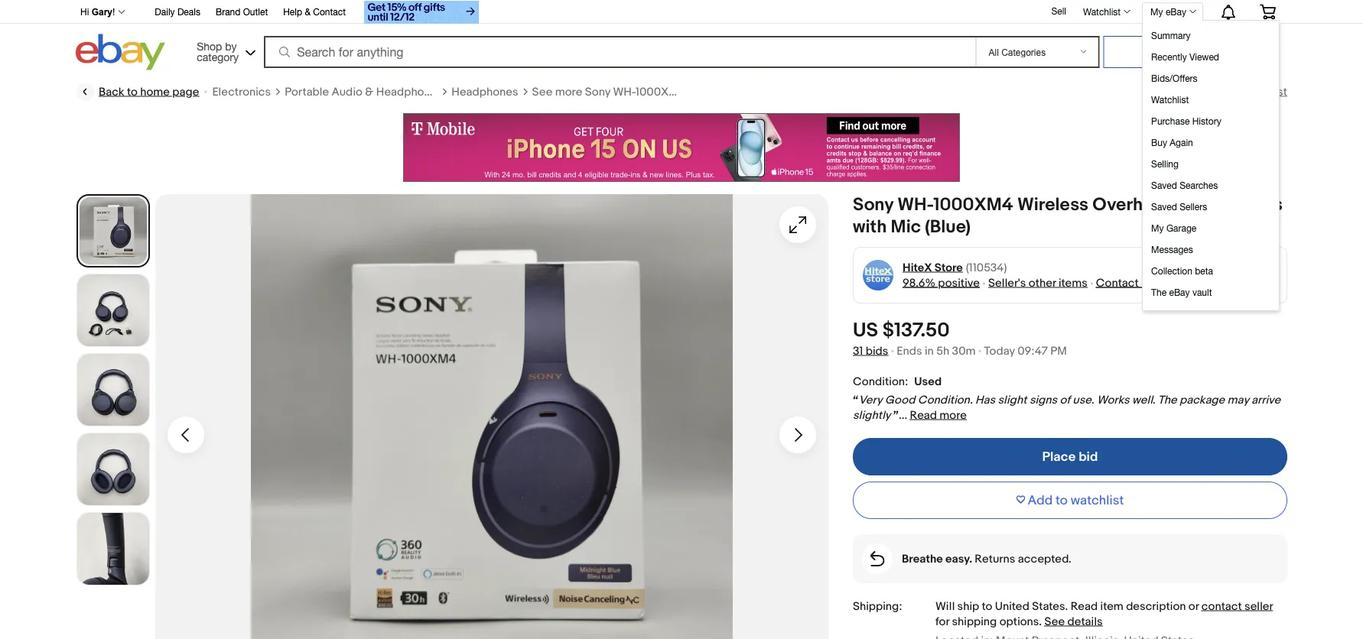 Task type: vqa. For each thing, say whether or not it's contained in the screenshot.
the Refurbished in the bose quietcomfort ii noise cancelling headphones, certified refurbished
no



Task type: describe. For each thing, give the bounding box(es) containing it.
signs
[[1030, 393, 1058, 407]]

brand
[[216, 7, 241, 17]]

store
[[935, 261, 963, 275]]

sell link
[[1045, 5, 1074, 16]]

1000xm4 inside sony wh-1000xm4 wireless overhead headphones with mic (blue)
[[934, 194, 1014, 216]]

the inside "link"
[[1152, 287, 1167, 298]]

seller inside will ship to united states. read item description or contact seller for shipping options . see details
[[1245, 600, 1274, 614]]

1 vertical spatial contact
[[1097, 276, 1139, 290]]

picture 3 of 5 image
[[77, 354, 149, 426]]

ends in 5h 30m
[[897, 344, 976, 358]]

contact
[[1202, 600, 1243, 614]]

again
[[1170, 137, 1194, 148]]

viewed
[[1190, 51, 1220, 62]]

hitex
[[903, 261, 933, 275]]

my garage
[[1152, 223, 1197, 233]]

0 horizontal spatial more
[[555, 85, 583, 99]]

ship
[[958, 600, 980, 614]]

watchlist for the bottommost watchlist link
[[1152, 94, 1190, 105]]

searches
[[1180, 180, 1219, 191]]

add to watchlist link
[[1202, 85, 1288, 99]]

works
[[1097, 393, 1130, 407]]

recently
[[1152, 51, 1188, 62]]

portable
[[285, 85, 329, 99]]

headphones inside sony wh-1000xm4 wireless overhead headphones with mic (blue)
[[1179, 194, 1284, 216]]

& inside account navigation
[[305, 7, 311, 17]]

bids/offers
[[1152, 73, 1198, 83]]

read more link
[[910, 409, 967, 423]]

help & contact link
[[283, 4, 346, 21]]

mic
[[891, 216, 921, 238]]

add for add to watchlist
[[1028, 493, 1053, 509]]

use.
[[1073, 393, 1095, 407]]

(blue)
[[925, 216, 971, 238]]

details
[[1068, 615, 1103, 629]]

buy again
[[1152, 137, 1194, 148]]

us
[[853, 319, 879, 343]]

arrive
[[1252, 393, 1281, 407]]

share button
[[1157, 85, 1187, 99]]

2 horizontal spatial watchlist
[[1239, 85, 1288, 99]]

31 bids
[[853, 344, 889, 358]]

garage
[[1167, 223, 1197, 233]]

hi
[[80, 7, 89, 17]]

back to home page
[[99, 85, 199, 99]]

98.6% positive
[[903, 276, 980, 290]]

none submit inside shop by category banner
[[1104, 36, 1233, 68]]

has
[[976, 393, 996, 407]]

selling
[[1152, 158, 1179, 169]]

headphones link
[[452, 84, 519, 100]]

my ebay
[[1151, 6, 1187, 17]]

page
[[172, 85, 199, 99]]

buy
[[1152, 137, 1168, 148]]

31
[[853, 344, 864, 358]]

or
[[1189, 600, 1200, 614]]

seller's other items link
[[989, 276, 1088, 290]]

picture 1 of 5 image
[[78, 196, 148, 266]]

items
[[1059, 276, 1088, 290]]

see more sony wh-1000xm4 wireless headphones - midnight...
[[532, 85, 868, 99]]

place bid button
[[853, 439, 1288, 476]]

other
[[1029, 276, 1057, 290]]

wh- inside sony wh-1000xm4 wireless overhead headphones with mic (blue)
[[898, 194, 934, 216]]

vault
[[1193, 287, 1213, 298]]

1 vertical spatial &
[[365, 85, 374, 99]]

gary
[[92, 7, 113, 17]]

deals
[[177, 7, 200, 17]]

will ship to united states. read item description or contact seller for shipping options . see details
[[936, 600, 1274, 629]]

saved sellers
[[1152, 201, 1208, 212]]

your shopping cart image
[[1260, 4, 1277, 19]]

the inside " very good condition. has slight signs of use. works well. the package may arrive slightly
[[1159, 393, 1178, 407]]

shipping
[[952, 615, 998, 629]]

pm
[[1051, 344, 1067, 358]]

sony inside sony wh-1000xm4 wireless overhead headphones with mic (blue)
[[853, 194, 894, 216]]

!
[[113, 7, 115, 17]]

summary link
[[1148, 24, 1277, 46]]

Search for anything text field
[[267, 38, 973, 67]]

back
[[99, 85, 125, 99]]

collection beta
[[1152, 266, 1214, 276]]

easy.
[[946, 553, 973, 566]]

my garage link
[[1148, 217, 1277, 239]]

watchlist for the left watchlist link
[[1084, 6, 1121, 17]]

see details link
[[1045, 615, 1103, 629]]

purchase history
[[1152, 116, 1222, 126]]

history
[[1193, 116, 1222, 126]]

-
[[806, 85, 810, 99]]

my ebay link
[[1143, 2, 1204, 21]]

see more sony wh-1000xm4 wireless headphones - midnight... link
[[532, 84, 868, 100]]

0 horizontal spatial watchlist link
[[1075, 2, 1138, 21]]

audio
[[332, 85, 363, 99]]

.
[[1040, 615, 1043, 629]]

0 vertical spatial 1000xm4
[[636, 85, 686, 99]]

watchlist
[[1071, 493, 1125, 509]]

package
[[1180, 393, 1226, 407]]

sony wh-1000xm4 wireless overhead headphones with mic (blue) - picture 1 of 5 image
[[155, 194, 829, 640]]

place bid
[[1043, 449, 1099, 465]]

$137.50
[[883, 319, 950, 343]]

purchase history link
[[1148, 110, 1277, 132]]

by
[[225, 40, 237, 52]]

used
[[915, 375, 942, 389]]



Task type: locate. For each thing, give the bounding box(es) containing it.
shop by category banner
[[72, 0, 1288, 312]]

get an extra 15% off image
[[364, 1, 479, 24]]

states.
[[1033, 600, 1069, 614]]

ends
[[897, 344, 923, 358]]

see right headphones link
[[532, 85, 553, 99]]

midnight...
[[813, 85, 868, 99]]

0 vertical spatial &
[[305, 7, 311, 17]]

1 horizontal spatial watchlist
[[1152, 94, 1190, 105]]

sellers
[[1180, 201, 1208, 212]]

the right the well.
[[1159, 393, 1178, 407]]

1000xm4
[[636, 85, 686, 99], [934, 194, 1014, 216]]

watchlist link right sell
[[1075, 2, 1138, 21]]

picture 4 of 5 image
[[77, 434, 149, 506]]

1 vertical spatial 1000xm4
[[934, 194, 1014, 216]]

1 vertical spatial more
[[940, 409, 967, 423]]

sony down the 'search for anything' text field
[[585, 85, 611, 99]]

to up 'purchase history' link
[[1226, 85, 1237, 99]]

slightly
[[853, 409, 891, 423]]

back to home page link
[[76, 83, 199, 101]]

help & contact
[[283, 7, 346, 17]]

shipping:
[[853, 600, 903, 614]]

bids/offers link
[[1148, 67, 1277, 89]]

well.
[[1133, 393, 1156, 407]]

description
[[1127, 600, 1187, 614]]

sony wh-1000xm4 wireless overhead headphones with mic (blue)
[[853, 194, 1284, 238]]

0 vertical spatial sony
[[585, 85, 611, 99]]

0 vertical spatial contact
[[313, 7, 346, 17]]

with details__icon image
[[871, 552, 885, 567]]

buy again link
[[1148, 132, 1277, 153]]

31 bids link
[[853, 344, 889, 358]]

see right .
[[1045, 615, 1066, 629]]

1 vertical spatial wh-
[[898, 194, 934, 216]]

the ebay vault link
[[1148, 282, 1277, 303]]

my inside my garage link
[[1152, 223, 1165, 233]]

" very good condition. has slight signs of use. works well. the package may arrive slightly
[[853, 393, 1281, 423]]

ebay for the
[[1170, 287, 1191, 298]]

wireless inside sony wh-1000xm4 wireless overhead headphones with mic (blue)
[[1018, 194, 1089, 216]]

ebay up summary
[[1166, 6, 1187, 17]]

1 vertical spatial read
[[1071, 600, 1098, 614]]

watchlist link up 'history'
[[1148, 89, 1277, 110]]

wh-
[[613, 85, 636, 99], [898, 194, 934, 216]]

1 horizontal spatial contact
[[1097, 276, 1139, 290]]

my left garage on the right of page
[[1152, 223, 1165, 233]]

to for watchlist
[[1056, 493, 1068, 509]]

1 horizontal spatial sony
[[853, 194, 894, 216]]

messages
[[1152, 244, 1194, 255]]

hitex store (110534)
[[903, 261, 1008, 275]]

0 horizontal spatial contact
[[313, 7, 346, 17]]

"
[[894, 409, 899, 423]]

read up details
[[1071, 600, 1098, 614]]

1 horizontal spatial watchlist link
[[1148, 89, 1277, 110]]

0 vertical spatial wh-
[[613, 85, 636, 99]]

0 vertical spatial more
[[555, 85, 583, 99]]

slight
[[998, 393, 1028, 407]]

to inside button
[[1056, 493, 1068, 509]]

None submit
[[1104, 36, 1233, 68]]

my up summary
[[1151, 6, 1164, 17]]

ebay inside the ebay vault "link"
[[1170, 287, 1191, 298]]

0 horizontal spatial see
[[532, 85, 553, 99]]

see inside will ship to united states. read item description or contact seller for shipping options . see details
[[1045, 615, 1066, 629]]

0 horizontal spatial &
[[305, 7, 311, 17]]

0 vertical spatial saved
[[1152, 180, 1178, 191]]

electronics link
[[212, 84, 271, 100]]

contact seller
[[1097, 276, 1171, 290]]

us $137.50
[[853, 319, 950, 343]]

...
[[899, 409, 908, 423]]

seller
[[1142, 276, 1171, 290], [1245, 600, 1274, 614]]

today
[[985, 344, 1016, 358]]

watchlist up 'purchase history' link
[[1239, 85, 1288, 99]]

1 horizontal spatial seller
[[1245, 600, 1274, 614]]

place
[[1043, 449, 1076, 465]]

contact right items
[[1097, 276, 1139, 290]]

recently viewed link
[[1148, 46, 1277, 67]]

ebay down collection beta
[[1170, 287, 1191, 298]]

1 vertical spatial wireless
[[1018, 194, 1089, 216]]

1 vertical spatial the
[[1159, 393, 1178, 407]]

09:47
[[1018, 344, 1048, 358]]

to left watchlist at the bottom right of the page
[[1056, 493, 1068, 509]]

1 horizontal spatial &
[[365, 85, 374, 99]]

breathe
[[902, 553, 944, 566]]

1 horizontal spatial see
[[1045, 615, 1066, 629]]

the down collection
[[1152, 287, 1167, 298]]

seller's
[[989, 276, 1027, 290]]

brand outlet link
[[216, 4, 268, 21]]

saved down selling on the top right of page
[[1152, 180, 1178, 191]]

contact inside account navigation
[[313, 7, 346, 17]]

shop by category
[[197, 40, 239, 63]]

0 vertical spatial my
[[1151, 6, 1164, 17]]

add to watchlist button
[[853, 482, 1288, 520]]

positive
[[939, 276, 980, 290]]

" ... read more
[[894, 409, 967, 423]]

accepted.
[[1018, 553, 1072, 566]]

ebay inside my ebay link
[[1166, 6, 1187, 17]]

1 vertical spatial sony
[[853, 194, 894, 216]]

add for add to watchlist
[[1202, 85, 1224, 99]]

wh- down the 'search for anything' text field
[[613, 85, 636, 99]]

wh- right with
[[898, 194, 934, 216]]

portable audio & headphones link
[[285, 84, 443, 100]]

seller right contact
[[1245, 600, 1274, 614]]

0 horizontal spatial add
[[1028, 493, 1053, 509]]

0 vertical spatial seller
[[1142, 276, 1171, 290]]

contact seller link
[[1202, 600, 1274, 614]]

will
[[936, 600, 955, 614]]

0 horizontal spatial wireless
[[688, 85, 733, 99]]

1 horizontal spatial wh-
[[898, 194, 934, 216]]

& right audio
[[365, 85, 374, 99]]

seller down collection
[[1142, 276, 1171, 290]]

read inside will ship to united states. read item description or contact seller for shipping options . see details
[[1071, 600, 1098, 614]]

home
[[140, 85, 170, 99]]

options
[[1000, 615, 1040, 629]]

1 saved from the top
[[1152, 180, 1178, 191]]

30m
[[953, 344, 976, 358]]

to for watchlist
[[1226, 85, 1237, 99]]

may
[[1228, 393, 1250, 407]]

98.6% positive link
[[903, 276, 980, 290]]

very
[[859, 393, 883, 407]]

add
[[1202, 85, 1224, 99], [1028, 493, 1053, 509]]

to for home
[[127, 85, 138, 99]]

to
[[127, 85, 138, 99], [1226, 85, 1237, 99], [1056, 493, 1068, 509], [982, 600, 993, 614]]

my inside my ebay link
[[1151, 6, 1164, 17]]

1 horizontal spatial add
[[1202, 85, 1224, 99]]

0 horizontal spatial sony
[[585, 85, 611, 99]]

more down condition.
[[940, 409, 967, 423]]

condition: used
[[853, 375, 942, 389]]

ebay for my
[[1166, 6, 1187, 17]]

saved inside 'link'
[[1152, 201, 1178, 212]]

watchlist right sell
[[1084, 6, 1121, 17]]

1 vertical spatial see
[[1045, 615, 1066, 629]]

0 horizontal spatial 1000xm4
[[636, 85, 686, 99]]

daily deals
[[155, 7, 200, 17]]

& right help
[[305, 7, 311, 17]]

my
[[1151, 6, 1164, 17], [1152, 223, 1165, 233]]

hitex store image
[[863, 260, 894, 291]]

1 horizontal spatial more
[[940, 409, 967, 423]]

to right ship
[[982, 600, 993, 614]]

wireless
[[688, 85, 733, 99], [1018, 194, 1089, 216]]

add to watchlist
[[1028, 493, 1125, 509]]

picture 5 of 5 image
[[77, 514, 149, 586]]

0 vertical spatial wireless
[[688, 85, 733, 99]]

0 vertical spatial read
[[910, 409, 938, 423]]

0 horizontal spatial wh-
[[613, 85, 636, 99]]

see
[[532, 85, 553, 99], [1045, 615, 1066, 629]]

brand outlet
[[216, 7, 268, 17]]

add down place
[[1028, 493, 1053, 509]]

1 vertical spatial saved
[[1152, 201, 1178, 212]]

2 saved from the top
[[1152, 201, 1178, 212]]

recently viewed
[[1152, 51, 1220, 62]]

account navigation
[[72, 0, 1288, 312]]

condition:
[[853, 375, 909, 389]]

1000xm4 up (110534)
[[934, 194, 1014, 216]]

contact right help
[[313, 7, 346, 17]]

daily deals link
[[155, 4, 200, 21]]

1 vertical spatial ebay
[[1170, 287, 1191, 298]]

condition.
[[918, 393, 973, 407]]

1000xm4 down the 'search for anything' text field
[[636, 85, 686, 99]]

saved for saved searches
[[1152, 180, 1178, 191]]

advertisement region
[[403, 113, 961, 182]]

saved searches
[[1152, 180, 1219, 191]]

0 vertical spatial ebay
[[1166, 6, 1187, 17]]

saved up my garage
[[1152, 201, 1178, 212]]

electronics
[[212, 85, 271, 99]]

share
[[1157, 85, 1187, 99]]

1 vertical spatial my
[[1152, 223, 1165, 233]]

help
[[283, 7, 302, 17]]

0 horizontal spatial read
[[910, 409, 938, 423]]

my for my garage
[[1152, 223, 1165, 233]]

1 vertical spatial add
[[1028, 493, 1053, 509]]

purchase
[[1152, 116, 1190, 126]]

1 horizontal spatial 1000xm4
[[934, 194, 1014, 216]]

"
[[853, 393, 859, 407]]

1 horizontal spatial wireless
[[1018, 194, 1089, 216]]

1 horizontal spatial read
[[1071, 600, 1098, 614]]

more down the 'search for anything' text field
[[555, 85, 583, 99]]

picture 2 of 5 image
[[77, 275, 149, 347]]

to right back
[[127, 85, 138, 99]]

category
[[197, 51, 239, 63]]

united
[[996, 600, 1030, 614]]

0 vertical spatial the
[[1152, 287, 1167, 298]]

1 vertical spatial watchlist link
[[1148, 89, 1277, 110]]

0 vertical spatial watchlist link
[[1075, 2, 1138, 21]]

add up 'purchase history' link
[[1202, 85, 1224, 99]]

0 vertical spatial add
[[1202, 85, 1224, 99]]

breathe easy. returns accepted.
[[902, 553, 1072, 566]]

read right '...' at the right bottom of page
[[910, 409, 938, 423]]

read
[[910, 409, 938, 423], [1071, 600, 1098, 614]]

watchlist link
[[1075, 2, 1138, 21], [1148, 89, 1277, 110]]

add inside button
[[1028, 493, 1053, 509]]

my for my ebay
[[1151, 6, 1164, 17]]

sony up hitex store icon
[[853, 194, 894, 216]]

to inside will ship to united states. read item description or contact seller for shipping options . see details
[[982, 600, 993, 614]]

collection beta link
[[1148, 260, 1277, 282]]

1 vertical spatial seller
[[1245, 600, 1274, 614]]

watchlist up purchase
[[1152, 94, 1190, 105]]

messages link
[[1148, 239, 1277, 260]]

portable audio & headphones
[[285, 85, 443, 99]]

0 horizontal spatial seller
[[1142, 276, 1171, 290]]

shop
[[197, 40, 222, 52]]

saved for saved sellers
[[1152, 201, 1178, 212]]

for
[[936, 615, 950, 629]]

0 horizontal spatial watchlist
[[1084, 6, 1121, 17]]

0 vertical spatial see
[[532, 85, 553, 99]]

saved searches link
[[1148, 175, 1277, 196]]



